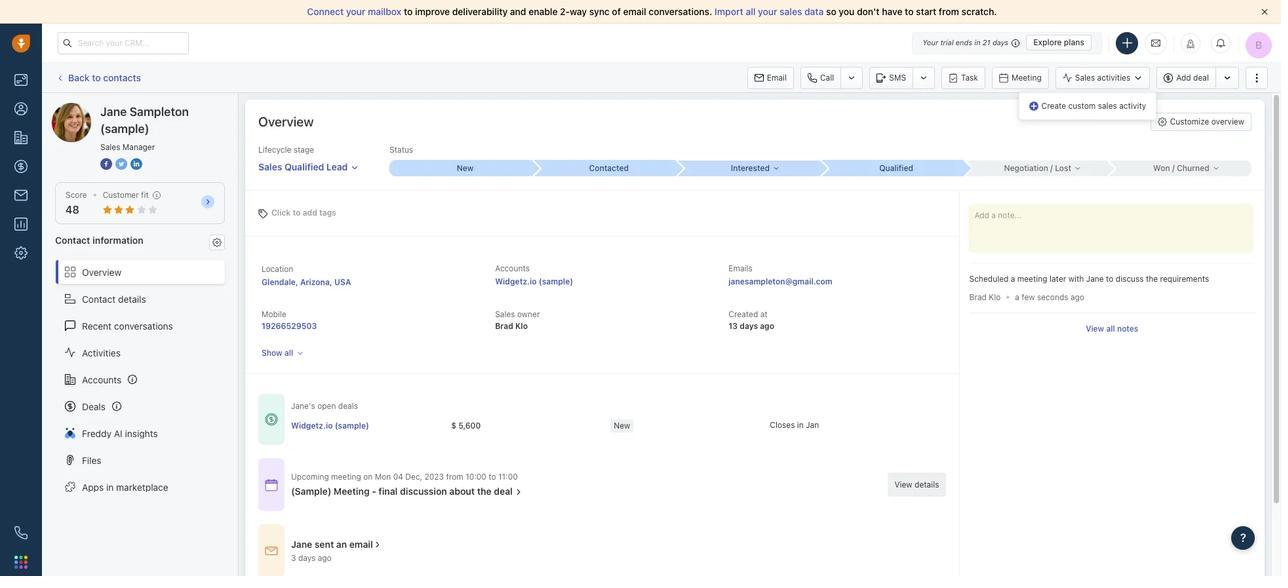 Task type: describe. For each thing, give the bounding box(es) containing it.
(sample) inside row
[[335, 421, 369, 431]]

data
[[805, 6, 824, 17]]

mailbox
[[368, 6, 402, 17]]

churned
[[1177, 163, 1210, 173]]

$
[[451, 421, 456, 431]]

1 horizontal spatial email
[[623, 6, 647, 17]]

0 horizontal spatial meeting
[[331, 472, 361, 482]]

0 horizontal spatial ago
[[318, 554, 332, 563]]

call link
[[801, 67, 841, 89]]

send email image
[[1152, 37, 1161, 48]]

created
[[729, 310, 758, 319]]

import all your sales data link
[[715, 6, 826, 17]]

(sample) meeting - final discussion about the deal
[[291, 486, 513, 497]]

view for view details
[[895, 480, 913, 490]]

sales owner brad klo
[[495, 310, 540, 331]]

2 horizontal spatial days
[[993, 38, 1009, 47]]

(sample) for jane sampleton (sample)
[[148, 102, 186, 113]]

click to add tags
[[272, 208, 336, 217]]

contacted link
[[533, 160, 677, 177]]

owner
[[517, 310, 540, 319]]

email button
[[748, 67, 794, 89]]

details for contact details
[[118, 294, 146, 305]]

0 horizontal spatial meeting
[[334, 486, 370, 497]]

activities
[[1098, 73, 1131, 83]]

start
[[916, 6, 937, 17]]

48 button
[[66, 204, 79, 216]]

sales inside jane sampleton (sample) sales manager
[[100, 142, 120, 152]]

add
[[1177, 73, 1191, 83]]

2 horizontal spatial ago
[[1071, 293, 1085, 302]]

meeting button
[[992, 67, 1049, 89]]

jane right with
[[1087, 274, 1104, 284]]

location glendale, arizona, usa
[[262, 264, 351, 287]]

custom
[[1069, 101, 1096, 111]]

emails janesampleton@gmail.com
[[729, 264, 833, 287]]

0 vertical spatial all
[[746, 6, 756, 17]]

scratch.
[[962, 6, 997, 17]]

2 your from the left
[[758, 6, 778, 17]]

sales activities button
[[1056, 67, 1157, 89]]

back to contacts link
[[55, 67, 142, 88]]

0 horizontal spatial from
[[446, 472, 464, 482]]

twitter circled image
[[115, 157, 127, 171]]

manager
[[123, 142, 155, 152]]

negotiation / lost
[[1004, 163, 1072, 173]]

phone image
[[14, 527, 28, 540]]

close image
[[1262, 9, 1268, 15]]

what's new image
[[1186, 39, 1196, 48]]

explore
[[1034, 37, 1062, 47]]

create custom sales activity
[[1042, 101, 1147, 111]]

jane sent an email
[[291, 539, 373, 550]]

0 horizontal spatial sales
[[780, 6, 802, 17]]

1 horizontal spatial klo
[[989, 292, 1001, 302]]

3 days ago
[[291, 554, 332, 563]]

mobile 19266529503
[[262, 310, 317, 331]]

closes
[[770, 420, 795, 430]]

2-
[[560, 6, 570, 17]]

create
[[1042, 101, 1067, 111]]

19266529503 link
[[262, 321, 317, 331]]

customize overview
[[1170, 117, 1245, 127]]

widgetz.io (sample)
[[291, 421, 369, 431]]

freshworks switcher image
[[14, 556, 28, 569]]

sales for sales owner brad klo
[[495, 310, 515, 319]]

plans
[[1064, 37, 1085, 47]]

widgetz.io (sample) link inside row
[[291, 420, 369, 431]]

2 vertical spatial days
[[298, 554, 316, 563]]

widgetz.io inside widgetz.io (sample) link
[[291, 421, 333, 431]]

sales qualified lead
[[258, 161, 348, 173]]

negotiation
[[1004, 163, 1049, 173]]

mng settings image
[[212, 238, 222, 247]]

lifecycle stage
[[258, 145, 314, 155]]

explore plans
[[1034, 37, 1085, 47]]

add deal button
[[1157, 67, 1216, 89]]

0 vertical spatial meeting
[[1018, 274, 1048, 284]]

view all notes
[[1086, 324, 1139, 334]]

to left add
[[293, 208, 301, 217]]

1 vertical spatial email
[[349, 539, 373, 550]]

freddy
[[82, 428, 112, 439]]

and
[[510, 6, 526, 17]]

apps in marketplace
[[82, 482, 168, 493]]

-
[[372, 486, 376, 497]]

requirements
[[1161, 274, 1209, 284]]

jane for jane sampleton (sample) sales manager
[[100, 105, 127, 119]]

contact details
[[82, 294, 146, 305]]

phone element
[[8, 520, 34, 546]]

activities
[[82, 347, 121, 358]]

2023
[[425, 472, 444, 482]]

qualified inside qualified link
[[880, 163, 914, 173]]

later
[[1050, 274, 1067, 284]]

call
[[820, 72, 834, 82]]

to left start
[[905, 6, 914, 17]]

contact information
[[55, 235, 143, 246]]

contacts
[[103, 72, 141, 83]]

new inside row
[[614, 421, 630, 431]]

scheduled a meeting later with jane to discuss the requirements
[[970, 274, 1209, 284]]

deal inside button
[[1194, 73, 1209, 83]]

connect
[[307, 6, 344, 17]]

04
[[393, 472, 403, 482]]

jane's
[[291, 401, 315, 411]]

won / churned link
[[1108, 160, 1252, 176]]

show
[[262, 348, 282, 358]]

qualified inside sales qualified lead link
[[285, 161, 324, 173]]

improve
[[415, 6, 450, 17]]

add
[[303, 208, 317, 217]]

view details link
[[888, 473, 946, 497]]

negotiation / lost link
[[965, 160, 1108, 176]]

10:00
[[466, 472, 487, 482]]

interested link
[[677, 160, 821, 176]]

upcoming meeting on mon 04 dec, 2023 from 10:00 to 11:00
[[291, 472, 518, 482]]

fit
[[141, 190, 149, 200]]

your
[[923, 38, 939, 47]]

lost
[[1055, 163, 1072, 173]]

contact for contact information
[[55, 235, 90, 246]]

at
[[761, 310, 768, 319]]

deals
[[82, 401, 106, 412]]

interested button
[[677, 160, 821, 176]]

11:00
[[498, 472, 518, 482]]

accounts for accounts widgetz.io (sample)
[[495, 264, 530, 273]]

3
[[291, 554, 296, 563]]

back
[[68, 72, 90, 83]]

deliverability
[[452, 6, 508, 17]]

1 horizontal spatial the
[[1146, 274, 1158, 284]]

your trial ends in 21 days
[[923, 38, 1009, 47]]

1 horizontal spatial widgetz.io (sample) link
[[495, 277, 573, 287]]



Task type: vqa. For each thing, say whether or not it's contained in the screenshot.
Sales activities button
yes



Task type: locate. For each thing, give the bounding box(es) containing it.
0 vertical spatial new
[[457, 163, 474, 173]]

meeting
[[1012, 72, 1042, 82], [334, 486, 370, 497]]

0 vertical spatial deal
[[1194, 73, 1209, 83]]

jane inside jane sampleton (sample) sales manager
[[100, 105, 127, 119]]

klo inside sales owner brad klo
[[515, 321, 528, 331]]

1 horizontal spatial from
[[939, 6, 959, 17]]

0 vertical spatial the
[[1146, 274, 1158, 284]]

contact down 48
[[55, 235, 90, 246]]

sampleton inside jane sampleton (sample) sales manager
[[130, 105, 189, 119]]

jane's open deals
[[291, 401, 358, 411]]

0 horizontal spatial /
[[1051, 163, 1053, 173]]

brad down accounts widgetz.io (sample)
[[495, 321, 513, 331]]

klo down scheduled
[[989, 292, 1001, 302]]

widgetz.io (sample) link
[[495, 277, 573, 287], [291, 420, 369, 431]]

jane down back
[[78, 102, 98, 113]]

all left notes
[[1107, 324, 1115, 334]]

the
[[1146, 274, 1158, 284], [477, 486, 492, 497]]

container_wx8msf4aqz5i3rn1 image left widgetz.io (sample)
[[265, 413, 278, 426]]

in for closes in jan
[[797, 420, 804, 430]]

2 vertical spatial in
[[106, 482, 114, 493]]

(sample) inside jane sampleton (sample) sales manager
[[100, 122, 149, 136]]

48
[[66, 204, 79, 216]]

1 horizontal spatial meeting
[[1018, 274, 1048, 284]]

accounts inside accounts widgetz.io (sample)
[[495, 264, 530, 273]]

0 vertical spatial details
[[118, 294, 146, 305]]

won / churned
[[1154, 163, 1210, 173]]

meeting left on
[[331, 472, 361, 482]]

scheduled
[[970, 274, 1009, 284]]

1 vertical spatial the
[[477, 486, 492, 497]]

0 vertical spatial sales
[[780, 6, 802, 17]]

all for view all notes
[[1107, 324, 1115, 334]]

/ for lost
[[1051, 163, 1053, 173]]

in inside row
[[797, 420, 804, 430]]

sales up custom
[[1075, 73, 1095, 83]]

1 horizontal spatial overview
[[258, 114, 314, 129]]

overview up lifecycle stage
[[258, 114, 314, 129]]

1 horizontal spatial days
[[740, 321, 758, 331]]

meeting down on
[[334, 486, 370, 497]]

meeting inside button
[[1012, 72, 1042, 82]]

to left discuss
[[1106, 274, 1114, 284]]

0 vertical spatial widgetz.io
[[495, 277, 537, 287]]

0 vertical spatial contact
[[55, 235, 90, 246]]

about
[[449, 486, 475, 497]]

(sample)
[[291, 486, 331, 497]]

sales inside button
[[1075, 73, 1095, 83]]

brad
[[970, 292, 987, 302], [495, 321, 513, 331]]

a few seconds ago
[[1015, 293, 1085, 302]]

so
[[826, 6, 837, 17]]

upcoming
[[291, 472, 329, 482]]

back to contacts
[[68, 72, 141, 83]]

1 vertical spatial widgetz.io (sample) link
[[291, 420, 369, 431]]

klo down owner
[[515, 321, 528, 331]]

jane up 3
[[291, 539, 312, 550]]

0 vertical spatial overview
[[258, 114, 314, 129]]

meeting up the few
[[1018, 274, 1048, 284]]

0 horizontal spatial in
[[106, 482, 114, 493]]

1 horizontal spatial /
[[1173, 163, 1175, 173]]

widgetz.io down jane's
[[291, 421, 333, 431]]

ago inside "created at 13 days ago"
[[760, 321, 775, 331]]

0 horizontal spatial details
[[118, 294, 146, 305]]

widgetz.io inside accounts widgetz.io (sample)
[[495, 277, 537, 287]]

(sample) down jane sampleton (sample)
[[100, 122, 149, 136]]

1 vertical spatial brad
[[495, 321, 513, 331]]

0 vertical spatial brad
[[970, 292, 987, 302]]

contacted
[[589, 163, 629, 173]]

glendale,
[[262, 277, 298, 287]]

1 horizontal spatial your
[[758, 6, 778, 17]]

your left mailbox
[[346, 6, 366, 17]]

deal right add
[[1194, 73, 1209, 83]]

customer
[[103, 190, 139, 200]]

connect your mailbox link
[[307, 6, 404, 17]]

sales qualified lead link
[[258, 156, 359, 174]]

in
[[975, 38, 981, 47], [797, 420, 804, 430], [106, 482, 114, 493]]

janesampleton@gmail.com
[[729, 277, 833, 287]]

0 horizontal spatial accounts
[[82, 374, 122, 385]]

1 horizontal spatial widgetz.io
[[495, 277, 537, 287]]

the down 10:00
[[477, 486, 492, 497]]

1 horizontal spatial deal
[[1194, 73, 1209, 83]]

tags
[[319, 208, 336, 217]]

mon
[[375, 472, 391, 482]]

meeting up create
[[1012, 72, 1042, 82]]

view for view all notes
[[1086, 324, 1105, 334]]

/ for churned
[[1173, 163, 1175, 173]]

recent conversations
[[82, 320, 173, 332]]

overview
[[258, 114, 314, 129], [82, 267, 121, 278]]

1 horizontal spatial in
[[797, 420, 804, 430]]

/ right the won
[[1173, 163, 1175, 173]]

in left jan
[[797, 420, 804, 430]]

sales down lifecycle
[[258, 161, 282, 173]]

all for show all
[[285, 348, 293, 358]]

0 vertical spatial view
[[1086, 324, 1105, 334]]

2 vertical spatial all
[[285, 348, 293, 358]]

1 vertical spatial ago
[[760, 321, 775, 331]]

to left 11:00
[[489, 472, 496, 482]]

sent
[[315, 539, 334, 550]]

in right apps
[[106, 482, 114, 493]]

task
[[962, 72, 978, 82]]

2 horizontal spatial in
[[975, 38, 981, 47]]

email right of
[[623, 6, 647, 17]]

1 horizontal spatial all
[[746, 6, 756, 17]]

container_wx8msf4aqz5i3rn1 image left upcoming on the left bottom
[[265, 479, 278, 492]]

on
[[363, 472, 373, 482]]

0 horizontal spatial view
[[895, 480, 913, 490]]

0 horizontal spatial overview
[[82, 267, 121, 278]]

1 vertical spatial view
[[895, 480, 913, 490]]

brad klo
[[970, 292, 1001, 302]]

ago down with
[[1071, 293, 1085, 302]]

1 horizontal spatial view
[[1086, 324, 1105, 334]]

arizona,
[[300, 277, 332, 287]]

1 vertical spatial meeting
[[331, 472, 361, 482]]

1 vertical spatial klo
[[515, 321, 528, 331]]

activity
[[1120, 101, 1147, 111]]

days inside "created at 13 days ago"
[[740, 321, 758, 331]]

conversations.
[[649, 6, 712, 17]]

sales inside sales owner brad klo
[[495, 310, 515, 319]]

location
[[262, 264, 293, 274]]

0 horizontal spatial qualified
[[285, 161, 324, 173]]

row containing closes in jan
[[291, 413, 930, 440]]

0 horizontal spatial days
[[298, 554, 316, 563]]

0 vertical spatial from
[[939, 6, 959, 17]]

email right an
[[349, 539, 373, 550]]

1 your from the left
[[346, 6, 366, 17]]

widgetz.io up owner
[[495, 277, 537, 287]]

overview
[[1212, 117, 1245, 127]]

sales left data
[[780, 6, 802, 17]]

sales for sales activities
[[1075, 73, 1095, 83]]

2 horizontal spatial all
[[1107, 324, 1115, 334]]

1 vertical spatial from
[[446, 472, 464, 482]]

all right show
[[285, 348, 293, 358]]

seconds
[[1037, 293, 1069, 302]]

1 horizontal spatial new
[[614, 421, 630, 431]]

(sample) inside accounts widgetz.io (sample)
[[539, 277, 573, 287]]

13
[[729, 321, 738, 331]]

the right discuss
[[1146, 274, 1158, 284]]

a right scheduled
[[1011, 274, 1016, 284]]

1 horizontal spatial sales
[[1098, 101, 1117, 111]]

2 / from the left
[[1173, 163, 1175, 173]]

sales up "facebook circled" icon
[[100, 142, 120, 152]]

discussion
[[400, 486, 447, 497]]

accounts down activities at the left
[[82, 374, 122, 385]]

all inside view all notes link
[[1107, 324, 1115, 334]]

row
[[291, 413, 930, 440]]

view all notes link
[[1086, 324, 1139, 335]]

sales for sales qualified lead
[[258, 161, 282, 173]]

0 vertical spatial meeting
[[1012, 72, 1042, 82]]

0 horizontal spatial widgetz.io (sample) link
[[291, 420, 369, 431]]

0 vertical spatial days
[[993, 38, 1009, 47]]

1 horizontal spatial meeting
[[1012, 72, 1042, 82]]

ai
[[114, 428, 122, 439]]

jane for jane sent an email
[[291, 539, 312, 550]]

sampleton for jane sampleton (sample)
[[101, 102, 146, 113]]

1 vertical spatial accounts
[[82, 374, 122, 385]]

from right start
[[939, 6, 959, 17]]

0 horizontal spatial new
[[457, 163, 474, 173]]

don't
[[857, 6, 880, 17]]

contact for contact details
[[82, 294, 116, 305]]

sales left owner
[[495, 310, 515, 319]]

0 vertical spatial accounts
[[495, 264, 530, 273]]

brad inside sales owner brad klo
[[495, 321, 513, 331]]

accounts for accounts
[[82, 374, 122, 385]]

deals
[[338, 401, 358, 411]]

2 vertical spatial ago
[[318, 554, 332, 563]]

new inside new link
[[457, 163, 474, 173]]

1 vertical spatial contact
[[82, 294, 116, 305]]

sampleton down contacts
[[101, 102, 146, 113]]

0 vertical spatial in
[[975, 38, 981, 47]]

sms
[[890, 72, 906, 82]]

you
[[839, 6, 855, 17]]

1 vertical spatial deal
[[494, 486, 513, 497]]

in for apps in marketplace
[[106, 482, 114, 493]]

0 horizontal spatial all
[[285, 348, 293, 358]]

1 vertical spatial all
[[1107, 324, 1115, 334]]

sampleton for jane sampleton (sample) sales manager
[[130, 105, 189, 119]]

(sample) up manager
[[148, 102, 186, 113]]

glendale, arizona, usa link
[[262, 277, 351, 287]]

email
[[623, 6, 647, 17], [349, 539, 373, 550]]

contact
[[55, 235, 90, 246], [82, 294, 116, 305]]

qualified link
[[821, 160, 965, 177]]

contact up recent
[[82, 294, 116, 305]]

your right import
[[758, 6, 778, 17]]

1 vertical spatial meeting
[[334, 486, 370, 497]]

klo
[[989, 292, 1001, 302], [515, 321, 528, 331]]

(sample) up owner
[[539, 277, 573, 287]]

explore plans link
[[1027, 35, 1092, 50]]

jane for jane sampleton (sample)
[[78, 102, 98, 113]]

notes
[[1117, 324, 1139, 334]]

freddy ai insights
[[82, 428, 158, 439]]

all right import
[[746, 6, 756, 17]]

1 vertical spatial sales
[[1098, 101, 1117, 111]]

1 / from the left
[[1051, 163, 1053, 173]]

widgetz.io (sample) link up owner
[[495, 277, 573, 287]]

0 vertical spatial email
[[623, 6, 647, 17]]

1 vertical spatial overview
[[82, 267, 121, 278]]

0 horizontal spatial widgetz.io
[[291, 421, 333, 431]]

0 vertical spatial klo
[[989, 292, 1001, 302]]

1 vertical spatial details
[[915, 480, 939, 490]]

container_wx8msf4aqz5i3rn1 image down 11:00
[[514, 488, 523, 497]]

discuss
[[1116, 274, 1144, 284]]

container_wx8msf4aqz5i3rn1 image right an
[[373, 540, 382, 549]]

0 horizontal spatial your
[[346, 6, 366, 17]]

sampleton up manager
[[130, 105, 189, 119]]

status
[[390, 145, 413, 155]]

/ inside negotiation / lost button
[[1051, 163, 1053, 173]]

facebook circled image
[[100, 157, 112, 171]]

1 vertical spatial in
[[797, 420, 804, 430]]

1 vertical spatial a
[[1015, 293, 1020, 302]]

in left 21
[[975, 38, 981, 47]]

(sample) down the deals
[[335, 421, 369, 431]]

1 horizontal spatial details
[[915, 480, 939, 490]]

0 vertical spatial ago
[[1071, 293, 1085, 302]]

1 horizontal spatial qualified
[[880, 163, 914, 173]]

stage
[[294, 145, 314, 155]]

0 horizontal spatial the
[[477, 486, 492, 497]]

Search your CRM... text field
[[58, 32, 189, 54]]

19266529503
[[262, 321, 317, 331]]

score
[[66, 190, 87, 200]]

sampleton
[[101, 102, 146, 113], [130, 105, 189, 119]]

1 vertical spatial new
[[614, 421, 630, 431]]

to right mailbox
[[404, 6, 413, 17]]

to right back
[[92, 72, 101, 83]]

overview up contact details
[[82, 267, 121, 278]]

ago down at
[[760, 321, 775, 331]]

sales left activity
[[1098, 101, 1117, 111]]

with
[[1069, 274, 1084, 284]]

days right 21
[[993, 38, 1009, 47]]

connect your mailbox to improve deliverability and enable 2-way sync of email conversations. import all your sales data so you don't have to start from scratch.
[[307, 6, 997, 17]]

days right 3
[[298, 554, 316, 563]]

new link
[[390, 160, 533, 177]]

sync
[[589, 6, 610, 17]]

to
[[404, 6, 413, 17], [905, 6, 914, 17], [92, 72, 101, 83], [293, 208, 301, 217], [1106, 274, 1114, 284], [489, 472, 496, 482]]

a left the few
[[1015, 293, 1020, 302]]

janesampleton@gmail.com link
[[729, 276, 833, 289]]

interested
[[731, 163, 770, 173]]

1 vertical spatial days
[[740, 321, 758, 331]]

ago down sent
[[318, 554, 332, 563]]

details for view details
[[915, 480, 939, 490]]

0 vertical spatial widgetz.io (sample) link
[[495, 277, 573, 287]]

sales
[[780, 6, 802, 17], [1098, 101, 1117, 111]]

1 horizontal spatial brad
[[970, 292, 987, 302]]

deal down 11:00
[[494, 486, 513, 497]]

accounts up owner
[[495, 264, 530, 273]]

insights
[[125, 428, 158, 439]]

0 horizontal spatial klo
[[515, 321, 528, 331]]

(sample) for jane sampleton (sample) sales manager
[[100, 122, 149, 136]]

container_wx8msf4aqz5i3rn1 image
[[265, 413, 278, 426], [265, 479, 278, 492], [514, 488, 523, 497], [373, 540, 382, 549], [265, 545, 278, 558]]

enable
[[529, 6, 558, 17]]

1 horizontal spatial ago
[[760, 321, 775, 331]]

linkedin circled image
[[131, 157, 142, 171]]

jane
[[78, 102, 98, 113], [100, 105, 127, 119], [1087, 274, 1104, 284], [291, 539, 312, 550]]

usa
[[334, 277, 351, 287]]

have
[[882, 6, 903, 17]]

1 horizontal spatial accounts
[[495, 264, 530, 273]]

(sample)
[[148, 102, 186, 113], [100, 122, 149, 136], [539, 277, 573, 287], [335, 421, 369, 431]]

1 vertical spatial widgetz.io
[[291, 421, 333, 431]]

0 horizontal spatial deal
[[494, 486, 513, 497]]

0 horizontal spatial email
[[349, 539, 373, 550]]

(sample) for accounts widgetz.io (sample)
[[539, 277, 573, 287]]

/ left "lost"
[[1051, 163, 1053, 173]]

add deal
[[1177, 73, 1209, 83]]

jane down contacts
[[100, 105, 127, 119]]

days down created
[[740, 321, 758, 331]]

0 vertical spatial a
[[1011, 274, 1016, 284]]

/ inside won / churned button
[[1173, 163, 1175, 173]]

emails
[[729, 264, 753, 273]]

from up about
[[446, 472, 464, 482]]

container_wx8msf4aqz5i3rn1 image left 3
[[265, 545, 278, 558]]

widgetz.io (sample) link down open
[[291, 420, 369, 431]]

sms button
[[870, 67, 913, 89]]

brad down scheduled
[[970, 292, 987, 302]]

0 horizontal spatial brad
[[495, 321, 513, 331]]



